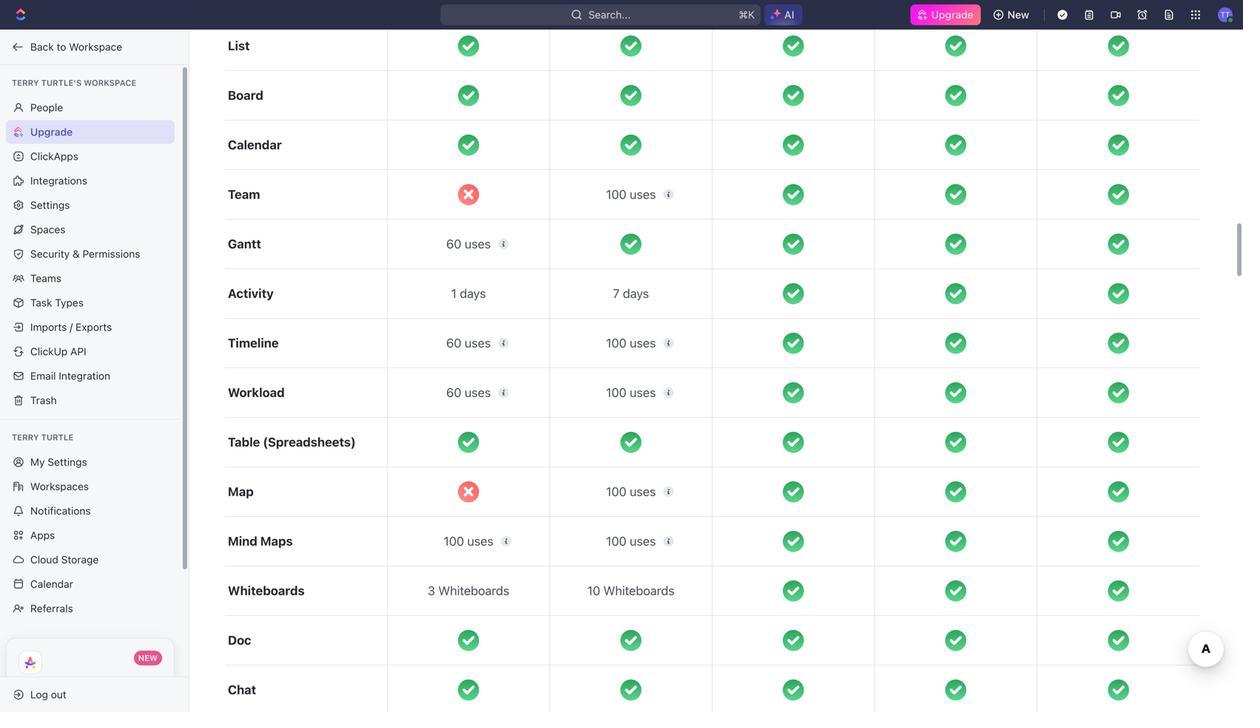 Task type: vqa. For each thing, say whether or not it's contained in the screenshot.
the topmost 60
yes



Task type: locate. For each thing, give the bounding box(es) containing it.
back to workspace button
[[6, 35, 175, 59]]

0 vertical spatial settings
[[30, 199, 70, 211]]

60 uses for gantt
[[446, 237, 491, 251]]

60
[[446, 237, 461, 251], [446, 336, 461, 350], [446, 386, 461, 400]]

1 terry from the top
[[12, 78, 39, 88]]

7 days
[[613, 286, 649, 301]]

0 vertical spatial terry
[[12, 78, 39, 88]]

60 uses for timeline
[[446, 336, 491, 350]]

apps
[[30, 529, 55, 542]]

/
[[70, 321, 73, 333]]

days right 1
[[460, 286, 486, 301]]

terry for my settings
[[12, 433, 39, 442]]

0 horizontal spatial whiteboards
[[228, 584, 305, 598]]

terry turtle
[[12, 433, 73, 442]]

1 vertical spatial upgrade link
[[6, 120, 175, 144]]

60 uses
[[446, 237, 491, 251], [446, 336, 491, 350], [446, 386, 491, 400]]

turtle
[[41, 433, 73, 442]]

days right the 7
[[623, 286, 649, 301]]

2 days from the left
[[623, 286, 649, 301]]

referrals link
[[6, 597, 175, 621]]

1 horizontal spatial calendar
[[228, 138, 282, 152]]

whiteboards right 3
[[438, 584, 509, 598]]

out
[[51, 689, 66, 701]]

1 horizontal spatial whiteboards
[[438, 584, 509, 598]]

ai
[[784, 9, 794, 21]]

100 for mind maps
[[606, 534, 627, 549]]

0 vertical spatial 60
[[446, 237, 461, 251]]

1 whiteboards from the left
[[438, 584, 509, 598]]

workspace right to
[[69, 41, 122, 53]]

days for 1 days
[[460, 286, 486, 301]]

workspace up people 'link'
[[84, 78, 136, 88]]

whiteboards
[[438, 584, 509, 598], [604, 584, 675, 598], [228, 584, 305, 598]]

imports
[[30, 321, 67, 333]]

cloud storage
[[30, 554, 99, 566]]

1 60 uses from the top
[[446, 237, 491, 251]]

chat
[[228, 683, 256, 698]]

100 for team
[[606, 187, 627, 202]]

100 for workload
[[606, 386, 627, 400]]

workspace
[[69, 41, 122, 53], [84, 78, 136, 88]]

whiteboards right 10
[[604, 584, 675, 598]]

0 vertical spatial upgrade
[[931, 9, 974, 21]]

1 vertical spatial upgrade
[[30, 126, 73, 138]]

0 horizontal spatial days
[[460, 286, 486, 301]]

calendar
[[228, 138, 282, 152], [30, 578, 73, 590]]

table (spreadsheets)
[[228, 435, 356, 450]]

2 vertical spatial 60 uses
[[446, 386, 491, 400]]

100 for timeline
[[606, 336, 627, 350]]

my settings link
[[6, 451, 175, 474]]

2 60 uses from the top
[[446, 336, 491, 350]]

0 horizontal spatial upgrade link
[[6, 120, 175, 144]]

1 horizontal spatial new
[[1008, 9, 1029, 21]]

whiteboards for 3 whiteboards
[[438, 584, 509, 598]]

mind maps
[[228, 534, 293, 549]]

1 vertical spatial workspace
[[84, 78, 136, 88]]

1 vertical spatial settings
[[48, 456, 87, 468]]

list
[[228, 39, 250, 53]]

task types link
[[6, 291, 175, 315]]

settings
[[30, 199, 70, 211], [48, 456, 87, 468]]

2 whiteboards from the left
[[604, 584, 675, 598]]

permissions
[[83, 248, 140, 260]]

3 whiteboards from the left
[[228, 584, 305, 598]]

upgrade link
[[911, 4, 981, 25], [6, 120, 175, 144]]

workspace for back to workspace
[[69, 41, 122, 53]]

mind
[[228, 534, 257, 549]]

3 60 from the top
[[446, 386, 461, 400]]

trash link
[[6, 389, 175, 413]]

2 terry from the top
[[12, 433, 39, 442]]

log
[[30, 689, 48, 701]]

0 horizontal spatial upgrade
[[30, 126, 73, 138]]

0 horizontal spatial calendar
[[30, 578, 73, 590]]

clickup
[[30, 346, 68, 358]]

security
[[30, 248, 70, 260]]

clickup api
[[30, 346, 86, 358]]

settings up workspaces
[[48, 456, 87, 468]]

upgrade link left new button
[[911, 4, 981, 25]]

upgrade link up clickapps link
[[6, 120, 175, 144]]

workspace inside back to workspace "button"
[[69, 41, 122, 53]]

1 days from the left
[[460, 286, 486, 301]]

terry turtle's workspace
[[12, 78, 136, 88]]

security & permissions
[[30, 248, 140, 260]]

100
[[606, 187, 627, 202], [606, 336, 627, 350], [606, 386, 627, 400], [606, 485, 627, 499], [444, 534, 464, 549], [606, 534, 627, 549]]

check image
[[458, 35, 479, 57], [620, 35, 642, 57], [783, 35, 804, 57], [1108, 35, 1129, 57], [783, 85, 804, 106], [458, 135, 479, 156], [783, 135, 804, 156], [945, 184, 966, 205], [620, 234, 642, 255], [783, 234, 804, 255], [945, 234, 966, 255], [1108, 234, 1129, 255], [945, 283, 966, 304], [783, 333, 804, 354], [945, 333, 966, 354], [783, 382, 804, 404], [783, 432, 804, 453], [1108, 432, 1129, 453], [783, 482, 804, 503], [1108, 531, 1129, 552], [945, 581, 966, 602], [1108, 581, 1129, 602], [458, 630, 479, 651], [783, 630, 804, 651], [945, 630, 966, 651], [1108, 630, 1129, 651], [783, 680, 804, 701], [945, 680, 966, 701]]

workspaces link
[[6, 475, 175, 499]]

calendar up referrals
[[30, 578, 73, 590]]

to
[[57, 41, 66, 53]]

map
[[228, 485, 254, 499]]

1 vertical spatial terry
[[12, 433, 39, 442]]

notifications link
[[6, 499, 175, 523]]

teams
[[30, 272, 61, 285]]

whiteboards down mind maps
[[228, 584, 305, 598]]

1 horizontal spatial upgrade
[[931, 9, 974, 21]]

integrations link
[[6, 169, 175, 193]]

100 uses for timeline
[[606, 336, 656, 350]]

1 horizontal spatial upgrade link
[[911, 4, 981, 25]]

0 vertical spatial new
[[1008, 9, 1029, 21]]

terry
[[12, 78, 39, 88], [12, 433, 39, 442]]

upgrade up clickapps
[[30, 126, 73, 138]]

2 horizontal spatial whiteboards
[[604, 584, 675, 598]]

terry for people
[[12, 78, 39, 88]]

upgrade
[[931, 9, 974, 21], [30, 126, 73, 138]]

0 vertical spatial workspace
[[69, 41, 122, 53]]

check image
[[945, 35, 966, 57], [458, 85, 479, 106], [620, 85, 642, 106], [945, 85, 966, 106], [1108, 85, 1129, 106], [620, 135, 642, 156], [945, 135, 966, 156], [1108, 135, 1129, 156], [783, 184, 804, 205], [1108, 184, 1129, 205], [783, 283, 804, 304], [1108, 283, 1129, 304], [1108, 333, 1129, 354], [945, 382, 966, 404], [1108, 382, 1129, 404], [458, 432, 479, 453], [620, 432, 642, 453], [945, 432, 966, 453], [945, 482, 966, 503], [1108, 482, 1129, 503], [783, 531, 804, 552], [945, 531, 966, 552], [783, 581, 804, 602], [620, 630, 642, 651], [458, 680, 479, 701], [620, 680, 642, 701], [1108, 680, 1129, 701]]

spaces
[[30, 223, 65, 236]]

1 vertical spatial 60 uses
[[446, 336, 491, 350]]

new inside button
[[1008, 9, 1029, 21]]

referrals
[[30, 603, 73, 615]]

settings up spaces
[[30, 199, 70, 211]]

1 60 from the top
[[446, 237, 461, 251]]

uses
[[630, 187, 656, 202], [465, 237, 491, 251], [465, 336, 491, 350], [630, 336, 656, 350], [465, 386, 491, 400], [630, 386, 656, 400], [630, 485, 656, 499], [467, 534, 493, 549], [630, 534, 656, 549]]

10
[[587, 584, 600, 598]]

1 vertical spatial 60
[[446, 336, 461, 350]]

2 60 from the top
[[446, 336, 461, 350]]

2 vertical spatial 60
[[446, 386, 461, 400]]

terry up people
[[12, 78, 39, 88]]

100 uses
[[606, 187, 656, 202], [606, 336, 656, 350], [606, 386, 656, 400], [606, 485, 656, 499], [444, 534, 493, 549], [606, 534, 656, 549]]

terry up my
[[12, 433, 39, 442]]

calendar down board
[[228, 138, 282, 152]]

1 horizontal spatial days
[[623, 286, 649, 301]]

&
[[73, 248, 80, 260]]

0 horizontal spatial new
[[138, 654, 158, 663]]

upgrade left new button
[[931, 9, 974, 21]]

new
[[1008, 9, 1029, 21], [138, 654, 158, 663]]

clickup api link
[[6, 340, 175, 364]]

imports / exports
[[30, 321, 112, 333]]

days
[[460, 286, 486, 301], [623, 286, 649, 301]]

email integration link
[[6, 364, 175, 388]]

100 uses for map
[[606, 485, 656, 499]]

60 for timeline
[[446, 336, 461, 350]]

storage
[[61, 554, 99, 566]]

0 vertical spatial 60 uses
[[446, 237, 491, 251]]

3 60 uses from the top
[[446, 386, 491, 400]]



Task type: describe. For each thing, give the bounding box(es) containing it.
timeline
[[228, 336, 279, 351]]

team
[[228, 187, 260, 202]]

my settings
[[30, 456, 87, 468]]

activity
[[228, 287, 274, 301]]

my
[[30, 456, 45, 468]]

close image
[[458, 184, 479, 205]]

log out
[[30, 689, 66, 701]]

task types
[[30, 297, 84, 309]]

security & permissions link
[[6, 242, 175, 266]]

back to workspace
[[30, 41, 122, 53]]

60 for gantt
[[446, 237, 461, 251]]

100 for map
[[606, 485, 627, 499]]

60 uses for workload
[[446, 386, 491, 400]]

settings link
[[6, 193, 175, 217]]

apps link
[[6, 524, 175, 548]]

7
[[613, 286, 620, 301]]

log out button
[[6, 683, 176, 707]]

back
[[30, 41, 54, 53]]

board
[[228, 88, 263, 103]]

days for 7 days
[[623, 286, 649, 301]]

integration
[[59, 370, 110, 382]]

clickapps
[[30, 150, 78, 162]]

1
[[451, 286, 457, 301]]

1 vertical spatial calendar
[[30, 578, 73, 590]]

email
[[30, 370, 56, 382]]

0 vertical spatial calendar
[[228, 138, 282, 152]]

task
[[30, 297, 52, 309]]

search...
[[588, 9, 631, 21]]

100 uses for mind maps
[[606, 534, 656, 549]]

(spreadsheets)
[[263, 435, 356, 450]]

table
[[228, 435, 260, 450]]

cloud
[[30, 554, 58, 566]]

notifications
[[30, 505, 91, 517]]

1 days
[[451, 286, 486, 301]]

60 for workload
[[446, 386, 461, 400]]

workspace for terry turtle's workspace
[[84, 78, 136, 88]]

email integration
[[30, 370, 110, 382]]

ai button
[[764, 4, 802, 25]]

imports / exports link
[[6, 316, 175, 339]]

exports
[[76, 321, 112, 333]]

100 uses for workload
[[606, 386, 656, 400]]

whiteboards for 10 whiteboards
[[604, 584, 675, 598]]

3 whiteboards
[[428, 584, 509, 598]]

types
[[55, 297, 84, 309]]

tt button
[[1214, 3, 1237, 27]]

3
[[428, 584, 435, 598]]

integrations
[[30, 175, 87, 187]]

close image
[[458, 482, 479, 503]]

10 whiteboards
[[587, 584, 675, 598]]

0 vertical spatial upgrade link
[[911, 4, 981, 25]]

people link
[[6, 96, 175, 120]]

new button
[[987, 3, 1038, 27]]

100 uses for team
[[606, 187, 656, 202]]

workspaces
[[30, 481, 89, 493]]

tt
[[1221, 10, 1230, 19]]

turtle's
[[41, 78, 82, 88]]

⌘k
[[739, 9, 755, 21]]

spaces link
[[6, 218, 175, 242]]

api
[[70, 346, 86, 358]]

1 vertical spatial new
[[138, 654, 158, 663]]

clickapps link
[[6, 145, 175, 168]]

people
[[30, 101, 63, 114]]

workload
[[228, 386, 285, 400]]

calendar link
[[6, 573, 175, 596]]

trash
[[30, 394, 57, 407]]

doc
[[228, 634, 251, 648]]

teams link
[[6, 267, 175, 290]]

gantt
[[228, 237, 261, 251]]

maps
[[260, 534, 293, 549]]

cloud storage link
[[6, 548, 175, 572]]



